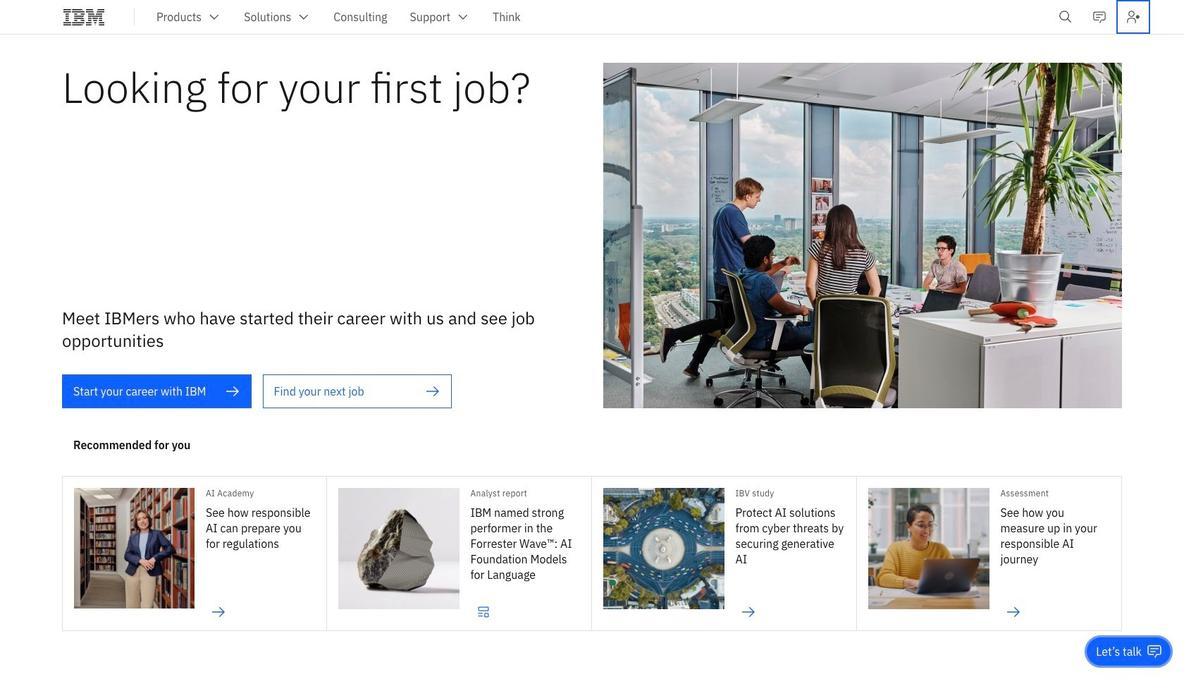 Task type: vqa. For each thing, say whether or not it's contained in the screenshot.
let's talk element
yes



Task type: describe. For each thing, give the bounding box(es) containing it.
let's talk element
[[1097, 644, 1143, 659]]



